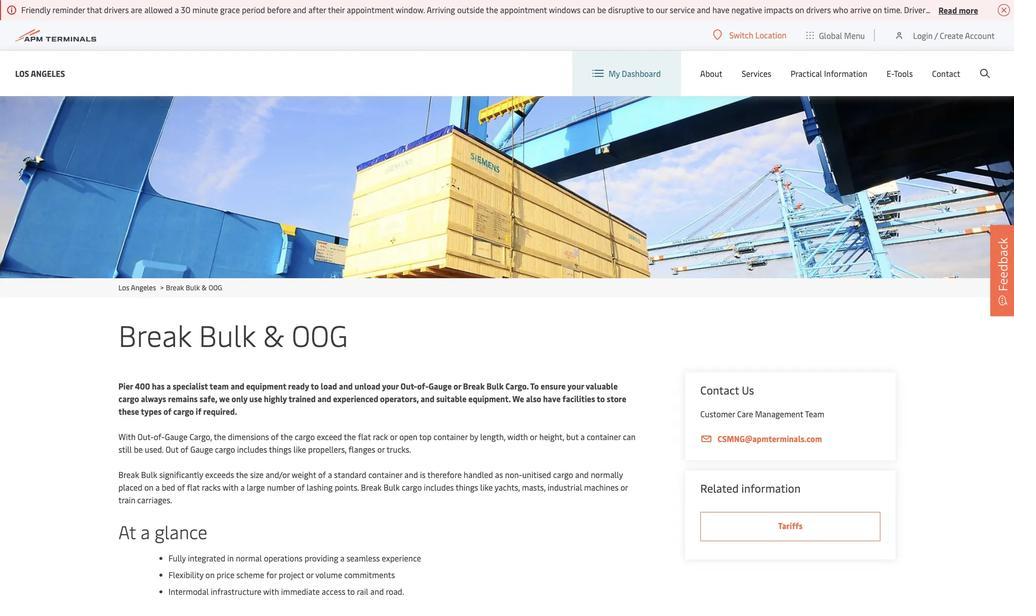 Task type: describe. For each thing, give the bounding box(es) containing it.
a up lashing
[[328, 469, 332, 480]]

1 horizontal spatial &
[[263, 315, 284, 355]]

load
[[321, 381, 337, 392]]

cargo left exceed
[[295, 431, 315, 442]]

dimensions
[[228, 431, 269, 442]]

pier
[[118, 381, 133, 392]]

the inside break bulk significantly exceeds the size and/or weight of a standard container and is therefore handled as non-unitised cargo and normally placed on a bed of flat racks with a large number of lashing points. break bulk cargo includes things like yachts, masts, industrial machines or train carriages.
[[236, 469, 248, 480]]

grace
[[220, 4, 240, 15]]

reminder
[[52, 4, 85, 15]]

yachts,
[[495, 482, 520, 493]]

my dashboard button
[[593, 51, 661, 96]]

2 your from the left
[[567, 381, 584, 392]]

400
[[135, 381, 150, 392]]

can inside with out-of-gauge cargo, the dimensions of the cargo exceed the flat rack or open top container by length, width or height, but a container can still be used. out of gauge cargo includes things like propellers, flanges or trucks.
[[623, 431, 636, 442]]

facilities
[[563, 393, 595, 404]]

cargo down remains
[[173, 406, 194, 417]]

break up placed
[[118, 469, 139, 480]]

exceeds
[[205, 469, 234, 480]]

integrated
[[188, 553, 225, 564]]

to left rail
[[347, 586, 355, 597]]

csmng@apmterminals.com
[[718, 433, 822, 444]]

1 arrive from the left
[[850, 4, 871, 15]]

providing
[[305, 553, 338, 564]]

specialist
[[173, 381, 208, 392]]

create
[[940, 30, 963, 41]]

to down the valuable
[[597, 393, 605, 404]]

suitable
[[436, 393, 467, 404]]

use
[[249, 393, 262, 404]]

things inside with out-of-gauge cargo, the dimensions of the cargo exceed the flat rack or open top container by length, width or height, but a container can still be used. out of gauge cargo includes things like propellers, flanges or trucks.
[[269, 444, 292, 455]]

dashboard
[[622, 68, 661, 79]]

to left our
[[646, 4, 654, 15]]

normally
[[591, 469, 623, 480]]

large
[[247, 482, 265, 493]]

is
[[420, 469, 426, 480]]

points.
[[335, 482, 359, 493]]

normal
[[236, 553, 262, 564]]

my dashboard
[[609, 68, 661, 79]]

and left 'after'
[[293, 4, 306, 15]]

flexibility on price scheme for project or volume commitments
[[169, 569, 395, 580]]

and/or
[[266, 469, 290, 480]]

of right bed
[[177, 482, 185, 493]]

angeles for los angeles > break bulk & oog
[[131, 283, 156, 293]]

30
[[181, 4, 190, 15]]

drivers
[[904, 4, 930, 15]]

required.
[[203, 406, 237, 417]]

global menu button
[[797, 20, 875, 50]]

los angeles
[[15, 68, 65, 79]]

customer care management team
[[700, 408, 825, 420]]

management
[[755, 408, 803, 420]]

1 vertical spatial los angeles link
[[118, 283, 156, 293]]

friendly reminder that drivers are allowed a 30 minute grace period before and after their appointment window. arriving outside the appointment windows can be disruptive to our service and have negative impacts on drivers who arrive on time. drivers that arrive outside their
[[21, 4, 1014, 15]]

1 horizontal spatial container
[[434, 431, 468, 442]]

fully
[[169, 553, 186, 564]]

0 vertical spatial have
[[713, 4, 730, 15]]

safe,
[[199, 393, 217, 404]]

equipment
[[246, 381, 286, 392]]

project
[[279, 569, 304, 580]]

1 vertical spatial gauge
[[165, 431, 188, 442]]

masts,
[[522, 482, 546, 493]]

1 that from the left
[[87, 4, 102, 15]]

contact for contact
[[932, 68, 961, 79]]

los for los angeles
[[15, 68, 29, 79]]

windows
[[549, 4, 581, 15]]

2 horizontal spatial container
[[587, 431, 621, 442]]

and left suitable
[[421, 393, 435, 404]]

us
[[742, 383, 754, 398]]

significantly
[[159, 469, 203, 480]]

and up 'experienced'
[[339, 381, 353, 392]]

angeles for los angeles
[[31, 68, 65, 79]]

in
[[227, 553, 234, 564]]

disruptive
[[608, 4, 644, 15]]

service
[[670, 4, 695, 15]]

weight
[[292, 469, 316, 480]]

used.
[[145, 444, 164, 455]]

about
[[700, 68, 723, 79]]

login
[[913, 30, 933, 41]]

and right service
[[697, 4, 711, 15]]

by
[[470, 431, 478, 442]]

exceed
[[317, 431, 342, 442]]

a inside pier 400 has a specialist team and equipment ready to load and unload your out-of-gauge or break bulk cargo. to ensure your valuable cargo always remains safe, we only use highly trained and experienced operators, and suitable equipment. we also have facilities to store these types of cargo if required.
[[167, 381, 171, 392]]

2 that from the left
[[931, 4, 947, 15]]

things inside break bulk significantly exceeds the size and/or weight of a standard container and is therefore handled as non-unitised cargo and normally placed on a bed of flat racks with a large number of lashing points. break bulk cargo includes things like yachts, masts, industrial machines or train carriages.
[[456, 482, 478, 493]]

login / create account
[[913, 30, 995, 41]]

of inside pier 400 has a specialist team and equipment ready to load and unload your out-of-gauge or break bulk cargo. to ensure your valuable cargo always remains safe, we only use highly trained and experienced operators, and suitable equipment. we also have facilities to store these types of cargo if required.
[[163, 406, 171, 417]]

at a glance
[[118, 519, 207, 544]]

information
[[741, 481, 801, 496]]

break down '>'
[[118, 315, 191, 355]]

services
[[742, 68, 771, 79]]

these
[[118, 406, 139, 417]]

our
[[656, 4, 668, 15]]

with inside break bulk significantly exceeds the size and/or weight of a standard container and is therefore handled as non-unitised cargo and normally placed on a bed of flat racks with a large number of lashing points. break bulk cargo includes things like yachts, masts, industrial machines or train carriages.
[[223, 482, 238, 493]]

1 your from the left
[[382, 381, 399, 392]]

e-tools
[[887, 68, 913, 79]]

cargo.
[[505, 381, 529, 392]]

related information
[[700, 481, 801, 496]]

of right dimensions
[[271, 431, 279, 442]]

allowed
[[144, 4, 173, 15]]

intermodal
[[169, 586, 209, 597]]

services button
[[742, 51, 771, 96]]

team
[[210, 381, 229, 392]]

read
[[939, 4, 957, 15]]

1 horizontal spatial with
[[263, 586, 279, 597]]

gauge inside pier 400 has a specialist team and equipment ready to load and unload your out-of-gauge or break bulk cargo. to ensure your valuable cargo always remains safe, we only use highly trained and experienced operators, and suitable equipment. we also have facilities to store these types of cargo if required.
[[429, 381, 452, 392]]

2 their from the left
[[1000, 4, 1014, 15]]

1 horizontal spatial oog
[[292, 315, 348, 355]]

a left bed
[[156, 482, 160, 493]]

of down the weight
[[297, 482, 305, 493]]

global
[[819, 30, 842, 41]]

and left 'is'
[[405, 469, 418, 480]]

on left time.
[[873, 4, 882, 15]]

are
[[131, 4, 142, 15]]

we
[[512, 393, 524, 404]]

0 vertical spatial be
[[597, 4, 606, 15]]

we
[[219, 393, 230, 404]]

trained
[[289, 393, 316, 404]]

of- inside pier 400 has a specialist team and equipment ready to load and unload your out-of-gauge or break bulk cargo. to ensure your valuable cargo always remains safe, we only use highly trained and experienced operators, and suitable equipment. we also have facilities to store these types of cargo if required.
[[417, 381, 429, 392]]

menu
[[844, 30, 865, 41]]

rail
[[357, 586, 368, 597]]

rack
[[373, 431, 388, 442]]

and up only at the bottom left of page
[[231, 381, 244, 392]]

practical
[[791, 68, 822, 79]]

flat inside with out-of-gauge cargo, the dimensions of the cargo exceed the flat rack or open top container by length, width or height, but a container can still be used. out of gauge cargo includes things like propellers, flanges or trucks.
[[358, 431, 371, 442]]

for
[[266, 569, 277, 580]]

of- inside with out-of-gauge cargo, the dimensions of the cargo exceed the flat rack or open top container by length, width or height, but a container can still be used. out of gauge cargo includes things like propellers, flanges or trucks.
[[154, 431, 165, 442]]

a inside with out-of-gauge cargo, the dimensions of the cargo exceed the flat rack or open top container by length, width or height, but a container can still be used. out of gauge cargo includes things like propellers, flanges or trucks.
[[581, 431, 585, 442]]



Task type: vqa. For each thing, say whether or not it's contained in the screenshot.
the with inside the the Break Bulk significantly exceeds the size and/or weight of a standard container and is therefore handled as non-unitised cargo and normally placed on a bed of flat racks with a large number of lashing points. Break Bulk cargo includes things like yachts, masts, industrial machines or train carriages.
yes



Task type: locate. For each thing, give the bounding box(es) containing it.
related
[[700, 481, 739, 496]]

the
[[486, 4, 498, 15], [214, 431, 226, 442], [281, 431, 293, 442], [344, 431, 356, 442], [236, 469, 248, 480]]

0 horizontal spatial outside
[[457, 4, 484, 15]]

flat up flanges
[[358, 431, 371, 442]]

flat inside break bulk significantly exceeds the size and/or weight of a standard container and is therefore handled as non-unitised cargo and normally placed on a bed of flat racks with a large number of lashing points. break bulk cargo includes things like yachts, masts, industrial machines or train carriages.
[[187, 482, 200, 493]]

contact us
[[700, 383, 754, 398]]

break
[[166, 283, 184, 293], [118, 315, 191, 355], [463, 381, 485, 392], [118, 469, 139, 480], [361, 482, 382, 493]]

1 horizontal spatial arrive
[[948, 4, 969, 15]]

cargo up 'industrial'
[[553, 469, 573, 480]]

1 vertical spatial angeles
[[131, 283, 156, 293]]

only
[[232, 393, 248, 404]]

0 vertical spatial los
[[15, 68, 29, 79]]

2 arrive from the left
[[948, 4, 969, 15]]

arrive right who
[[850, 4, 871, 15]]

0 vertical spatial gauge
[[429, 381, 452, 392]]

their right more
[[1000, 4, 1014, 15]]

0 horizontal spatial your
[[382, 381, 399, 392]]

but
[[566, 431, 579, 442]]

on right impacts
[[795, 4, 804, 15]]

break right points.
[[361, 482, 382, 493]]

los angeles link
[[15, 67, 65, 80], [118, 283, 156, 293]]

or down the "normally"
[[621, 482, 628, 493]]

1 horizontal spatial be
[[597, 4, 606, 15]]

1 their from the left
[[328, 4, 345, 15]]

1 horizontal spatial out-
[[401, 381, 417, 392]]

login / create account link
[[894, 20, 995, 50]]

1 horizontal spatial los
[[118, 283, 129, 293]]

lashing
[[307, 482, 333, 493]]

1 vertical spatial of-
[[154, 431, 165, 442]]

valuable
[[586, 381, 618, 392]]

gauge up suitable
[[429, 381, 452, 392]]

who
[[833, 4, 848, 15]]

cargo down 'is'
[[402, 482, 422, 493]]

things down handled
[[456, 482, 478, 493]]

0 horizontal spatial includes
[[237, 444, 267, 455]]

1 horizontal spatial of-
[[417, 381, 429, 392]]

0 vertical spatial flat
[[358, 431, 371, 442]]

ready
[[288, 381, 309, 392]]

machines
[[584, 482, 619, 493]]

practical information
[[791, 68, 868, 79]]

1 horizontal spatial have
[[713, 4, 730, 15]]

cargo
[[118, 393, 139, 404], [173, 406, 194, 417], [295, 431, 315, 442], [215, 444, 235, 455], [553, 469, 573, 480], [402, 482, 422, 493]]

out- up used.
[[138, 431, 154, 442]]

cargo up the exceeds
[[215, 444, 235, 455]]

1 horizontal spatial drivers
[[806, 4, 831, 15]]

1 vertical spatial be
[[134, 444, 143, 455]]

immediate
[[281, 586, 320, 597]]

&
[[202, 283, 207, 293], [263, 315, 284, 355]]

includes down dimensions
[[237, 444, 267, 455]]

out- inside pier 400 has a specialist team and equipment ready to load and unload your out-of-gauge or break bulk cargo. to ensure your valuable cargo always remains safe, we only use highly trained and experienced operators, and suitable equipment. we also have facilities to store these types of cargo if required.
[[401, 381, 417, 392]]

on left "price" at the bottom of page
[[206, 569, 215, 580]]

impacts
[[764, 4, 793, 15]]

their right 'after'
[[328, 4, 345, 15]]

1 horizontal spatial includes
[[424, 482, 454, 493]]

as
[[495, 469, 503, 480]]

2 appointment from the left
[[500, 4, 547, 15]]

read more button
[[939, 4, 978, 16]]

be left disruptive
[[597, 4, 606, 15]]

switch location
[[729, 29, 787, 40]]

1 vertical spatial can
[[623, 431, 636, 442]]

of- up used.
[[154, 431, 165, 442]]

be inside with out-of-gauge cargo, the dimensions of the cargo exceed the flat rack or open top container by length, width or height, but a container can still be used. out of gauge cargo includes things like propellers, flanges or trucks.
[[134, 444, 143, 455]]

about button
[[700, 51, 723, 96]]

bed
[[162, 482, 175, 493]]

out- inside with out-of-gauge cargo, the dimensions of the cargo exceed the flat rack or open top container by length, width or height, but a container can still be used. out of gauge cargo includes things like propellers, flanges or trucks.
[[138, 431, 154, 442]]

e-
[[887, 68, 894, 79]]

seamless
[[347, 553, 380, 564]]

1 outside from the left
[[457, 4, 484, 15]]

flanges
[[349, 444, 375, 455]]

0 horizontal spatial los angeles link
[[15, 67, 65, 80]]

or right width
[[530, 431, 537, 442]]

0 vertical spatial things
[[269, 444, 292, 455]]

1 horizontal spatial your
[[567, 381, 584, 392]]

1 vertical spatial contact
[[700, 383, 739, 398]]

before
[[267, 4, 291, 15]]

access
[[322, 586, 345, 597]]

0 vertical spatial includes
[[237, 444, 267, 455]]

1 vertical spatial los
[[118, 283, 129, 293]]

of right out
[[181, 444, 188, 455]]

break up "equipment." on the bottom of the page
[[463, 381, 485, 392]]

1 horizontal spatial like
[[480, 482, 493, 493]]

0 horizontal spatial with
[[223, 482, 238, 493]]

and right rail
[[370, 586, 384, 597]]

or down the rack
[[377, 444, 385, 455]]

includes down therefore
[[424, 482, 454, 493]]

of-
[[417, 381, 429, 392], [154, 431, 165, 442]]

1 horizontal spatial los angeles link
[[118, 283, 156, 293]]

location
[[755, 29, 787, 40]]

have inside pier 400 has a specialist team and equipment ready to load and unload your out-of-gauge or break bulk cargo. to ensure your valuable cargo always remains safe, we only use highly trained and experienced operators, and suitable equipment. we also have facilities to store these types of cargo if required.
[[543, 393, 561, 404]]

1 vertical spatial things
[[456, 482, 478, 493]]

0 vertical spatial can
[[583, 4, 595, 15]]

like down handled
[[480, 482, 493, 493]]

1 horizontal spatial things
[[456, 482, 478, 493]]

container
[[434, 431, 468, 442], [587, 431, 621, 442], [368, 469, 403, 480]]

0 horizontal spatial appointment
[[347, 4, 394, 15]]

handled
[[464, 469, 493, 480]]

container right but
[[587, 431, 621, 442]]

infrastructure
[[211, 586, 261, 597]]

0 horizontal spatial flat
[[187, 482, 200, 493]]

1 vertical spatial &
[[263, 315, 284, 355]]

0 horizontal spatial of-
[[154, 431, 165, 442]]

that right "reminder"
[[87, 4, 102, 15]]

a left large
[[240, 482, 245, 493]]

like inside with out-of-gauge cargo, the dimensions of the cargo exceed the flat rack or open top container by length, width or height, but a container can still be used. out of gauge cargo includes things like propellers, flanges or trucks.
[[294, 444, 306, 455]]

store
[[607, 393, 626, 404]]

1 vertical spatial with
[[263, 586, 279, 597]]

contact down login / create account 'link'
[[932, 68, 961, 79]]

break right '>'
[[166, 283, 184, 293]]

out
[[166, 444, 179, 455]]

0 horizontal spatial arrive
[[850, 4, 871, 15]]

>
[[160, 283, 164, 293]]

contact
[[932, 68, 961, 79], [700, 383, 739, 398]]

0 horizontal spatial container
[[368, 469, 403, 480]]

0 horizontal spatial have
[[543, 393, 561, 404]]

can right windows
[[583, 4, 595, 15]]

container left 'by'
[[434, 431, 468, 442]]

to left load
[[311, 381, 319, 392]]

arrive up login / create account
[[948, 4, 969, 15]]

care
[[737, 408, 753, 420]]

like inside break bulk significantly exceeds the size and/or weight of a standard container and is therefore handled as non-unitised cargo and normally placed on a bed of flat racks with a large number of lashing points. break bulk cargo includes things like yachts, masts, industrial machines or train carriages.
[[480, 482, 493, 493]]

2 horizontal spatial gauge
[[429, 381, 452, 392]]

flat down 'significantly'
[[187, 482, 200, 493]]

on up carriages.
[[144, 482, 154, 493]]

have down ensure on the right
[[543, 393, 561, 404]]

your up operators,
[[382, 381, 399, 392]]

road.
[[386, 586, 404, 597]]

a right has
[[167, 381, 171, 392]]

number
[[267, 482, 295, 493]]

on inside break bulk significantly exceeds the size and/or weight of a standard container and is therefore handled as non-unitised cargo and normally placed on a bed of flat racks with a large number of lashing points. break bulk cargo includes things like yachts, masts, industrial machines or train carriages.
[[144, 482, 154, 493]]

bulk inside pier 400 has a specialist team and equipment ready to load and unload your out-of-gauge or break bulk cargo. to ensure your valuable cargo always remains safe, we only use highly trained and experienced operators, and suitable equipment. we also have facilities to store these types of cargo if required.
[[487, 381, 504, 392]]

non-
[[505, 469, 522, 480]]

0 horizontal spatial oog
[[209, 283, 222, 293]]

out-
[[401, 381, 417, 392], [138, 431, 154, 442]]

height,
[[539, 431, 564, 442]]

0 vertical spatial oog
[[209, 283, 222, 293]]

things up and/or
[[269, 444, 292, 455]]

container inside break bulk significantly exceeds the size and/or weight of a standard container and is therefore handled as non-unitised cargo and normally placed on a bed of flat racks with a large number of lashing points. break bulk cargo includes things like yachts, masts, industrial machines or train carriages.
[[368, 469, 403, 480]]

a right at
[[141, 519, 150, 544]]

ensure
[[541, 381, 566, 392]]

drivers left who
[[806, 4, 831, 15]]

oog
[[209, 283, 222, 293], [292, 315, 348, 355]]

drivers
[[104, 4, 129, 15], [806, 4, 831, 15]]

container down trucks.
[[368, 469, 403, 480]]

1 vertical spatial includes
[[424, 482, 454, 493]]

0 horizontal spatial &
[[202, 283, 207, 293]]

0 vertical spatial with
[[223, 482, 238, 493]]

with down for
[[263, 586, 279, 597]]

placed
[[118, 482, 142, 493]]

or right 'project'
[[306, 569, 314, 580]]

after
[[308, 4, 326, 15]]

appointment left window.
[[347, 4, 394, 15]]

1 horizontal spatial angeles
[[131, 283, 156, 293]]

2 drivers from the left
[[806, 4, 831, 15]]

break bulk & oog
[[118, 315, 348, 355]]

more
[[959, 4, 978, 15]]

cargo up 'these'
[[118, 393, 139, 404]]

contact for contact us
[[700, 383, 739, 398]]

of up lashing
[[318, 469, 326, 480]]

feedback
[[994, 238, 1011, 292]]

with
[[223, 482, 238, 493], [263, 586, 279, 597]]

standard
[[334, 469, 366, 480]]

0 vertical spatial angeles
[[31, 68, 65, 79]]

1 vertical spatial like
[[480, 482, 493, 493]]

includes inside break bulk significantly exceeds the size and/or weight of a standard container and is therefore handled as non-unitised cargo and normally placed on a bed of flat racks with a large number of lashing points. break bulk cargo includes things like yachts, masts, industrial machines or train carriages.
[[424, 482, 454, 493]]

account
[[965, 30, 995, 41]]

flat
[[358, 431, 371, 442], [187, 482, 200, 493]]

1 horizontal spatial their
[[1000, 4, 1014, 15]]

appointment left windows
[[500, 4, 547, 15]]

gauge down cargo,
[[190, 444, 213, 455]]

team
[[805, 408, 825, 420]]

at
[[118, 519, 136, 544]]

contact up customer
[[700, 383, 739, 398]]

0 vertical spatial los angeles link
[[15, 67, 65, 80]]

1 appointment from the left
[[347, 4, 394, 15]]

with out-of-gauge cargo, the dimensions of the cargo exceed the flat rack or open top container by length, width or height, but a container can still be used. out of gauge cargo includes things like propellers, flanges or trucks.
[[118, 431, 636, 455]]

2 vertical spatial gauge
[[190, 444, 213, 455]]

0 horizontal spatial can
[[583, 4, 595, 15]]

minute
[[192, 4, 218, 15]]

out- up operators,
[[401, 381, 417, 392]]

of- up operators,
[[417, 381, 429, 392]]

0 horizontal spatial like
[[294, 444, 306, 455]]

outside right arriving
[[457, 4, 484, 15]]

1 vertical spatial have
[[543, 393, 561, 404]]

0 horizontal spatial contact
[[700, 383, 739, 398]]

a left seamless
[[340, 553, 345, 564]]

like up the weight
[[294, 444, 306, 455]]

of right types
[[163, 406, 171, 417]]

0 horizontal spatial things
[[269, 444, 292, 455]]

1 horizontal spatial gauge
[[190, 444, 213, 455]]

or right the rack
[[390, 431, 397, 442]]

have left negative
[[713, 4, 730, 15]]

0 horizontal spatial angeles
[[31, 68, 65, 79]]

/
[[935, 30, 938, 41]]

0 horizontal spatial out-
[[138, 431, 154, 442]]

1 vertical spatial flat
[[187, 482, 200, 493]]

practical information button
[[791, 51, 868, 96]]

1 vertical spatial out-
[[138, 431, 154, 442]]

operations
[[264, 553, 303, 564]]

0 vertical spatial of-
[[417, 381, 429, 392]]

and down load
[[318, 393, 331, 404]]

length,
[[480, 431, 506, 442]]

close alert image
[[998, 4, 1010, 16]]

0 horizontal spatial gauge
[[165, 431, 188, 442]]

racks
[[202, 482, 221, 493]]

volume
[[315, 569, 342, 580]]

gauge up out
[[165, 431, 188, 442]]

1 horizontal spatial appointment
[[500, 4, 547, 15]]

drivers left are
[[104, 4, 129, 15]]

0 horizontal spatial be
[[134, 444, 143, 455]]

cargo,
[[190, 431, 212, 442]]

break bulk image
[[0, 96, 1014, 278]]

break inside pier 400 has a specialist team and equipment ready to load and unload your out-of-gauge or break bulk cargo. to ensure your valuable cargo always remains safe, we only use highly trained and experienced operators, and suitable equipment. we also have facilities to store these types of cargo if required.
[[463, 381, 485, 392]]

window.
[[396, 4, 425, 15]]

a right but
[[581, 431, 585, 442]]

0 horizontal spatial their
[[328, 4, 345, 15]]

1 horizontal spatial can
[[623, 431, 636, 442]]

0 vertical spatial out-
[[401, 381, 417, 392]]

remains
[[168, 393, 198, 404]]

your up facilities
[[567, 381, 584, 392]]

that right drivers
[[931, 4, 947, 15]]

time.
[[884, 4, 902, 15]]

feedback button
[[990, 225, 1014, 316]]

outside up 'account'
[[971, 4, 998, 15]]

0 horizontal spatial drivers
[[104, 4, 129, 15]]

0 vertical spatial &
[[202, 283, 207, 293]]

a left 30
[[175, 4, 179, 15]]

includes
[[237, 444, 267, 455], [424, 482, 454, 493]]

carriages.
[[137, 494, 172, 506]]

has
[[152, 381, 165, 392]]

los for los angeles > break bulk & oog
[[118, 283, 129, 293]]

be right still
[[134, 444, 143, 455]]

glance
[[154, 519, 207, 544]]

like
[[294, 444, 306, 455], [480, 482, 493, 493]]

0 horizontal spatial that
[[87, 4, 102, 15]]

1 horizontal spatial flat
[[358, 431, 371, 442]]

1 horizontal spatial contact
[[932, 68, 961, 79]]

arriving
[[427, 4, 455, 15]]

0 vertical spatial contact
[[932, 68, 961, 79]]

or inside break bulk significantly exceeds the size and/or weight of a standard container and is therefore handled as non-unitised cargo and normally placed on a bed of flat racks with a large number of lashing points. break bulk cargo includes things like yachts, masts, industrial machines or train carriages.
[[621, 482, 628, 493]]

2 outside from the left
[[971, 4, 998, 15]]

1 horizontal spatial outside
[[971, 4, 998, 15]]

or up suitable
[[454, 381, 461, 392]]

switch
[[729, 29, 753, 40]]

or inside pier 400 has a specialist team and equipment ready to load and unload your out-of-gauge or break bulk cargo. to ensure your valuable cargo always remains safe, we only use highly trained and experienced operators, and suitable equipment. we also have facilities to store these types of cargo if required.
[[454, 381, 461, 392]]

price
[[217, 569, 234, 580]]

los
[[15, 68, 29, 79], [118, 283, 129, 293]]

includes inside with out-of-gauge cargo, the dimensions of the cargo exceed the flat rack or open top container by length, width or height, but a container can still be used. out of gauge cargo includes things like propellers, flanges or trucks.
[[237, 444, 267, 455]]

width
[[507, 431, 528, 442]]

0 horizontal spatial los
[[15, 68, 29, 79]]

1 drivers from the left
[[104, 4, 129, 15]]

can down the store
[[623, 431, 636, 442]]

with down the exceeds
[[223, 482, 238, 493]]

experience
[[382, 553, 421, 564]]

1 horizontal spatial that
[[931, 4, 947, 15]]

0 vertical spatial like
[[294, 444, 306, 455]]

global menu
[[819, 30, 865, 41]]

or
[[454, 381, 461, 392], [390, 431, 397, 442], [530, 431, 537, 442], [377, 444, 385, 455], [621, 482, 628, 493], [306, 569, 314, 580]]

1 vertical spatial oog
[[292, 315, 348, 355]]

tools
[[894, 68, 913, 79]]

and up 'industrial'
[[575, 469, 589, 480]]



